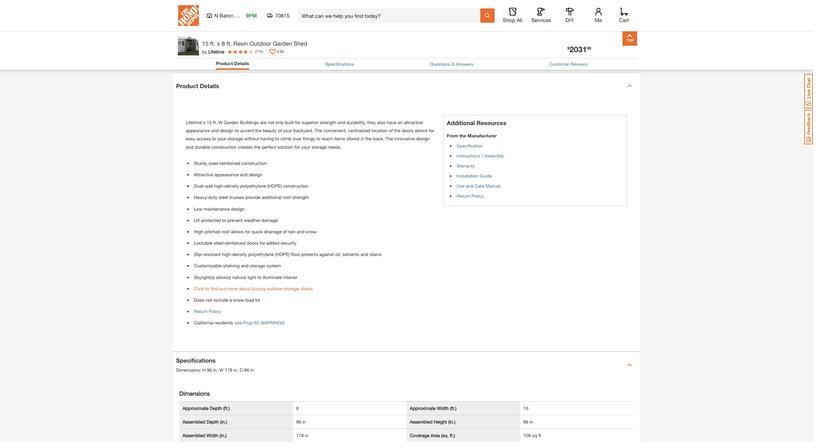 Task type: describe. For each thing, give the bounding box(es) containing it.
return down 2031
[[571, 57, 585, 62]]

share
[[400, 53, 413, 59]]

sturdy steel-reinforced construction
[[194, 161, 267, 166]]

design up dual-wall high-density polyethylene (hdpe) construction
[[249, 172, 262, 178]]

assembled for assembled depth (in.)
[[183, 420, 205, 425]]

additional
[[447, 119, 475, 127]]

light
[[248, 275, 256, 280]]

for right built
[[295, 120, 301, 125]]

1 vertical spatial doors
[[247, 241, 258, 246]]

dimensions
[[179, 390, 210, 397]]

of down have
[[389, 128, 393, 133]]

0 horizontal spatial your
[[217, 136, 226, 142]]

buildings
[[240, 120, 259, 125]]

me
[[595, 17, 602, 23]]

0 horizontal spatial or
[[540, 15, 547, 20]]

lifetime's
[[186, 120, 205, 125]]

1 vertical spatial strength
[[292, 195, 309, 200]]

ft. right x
[[227, 40, 232, 47]]

the down without
[[254, 144, 260, 150]]

see prop 65 warnings button
[[235, 317, 285, 329]]

resin
[[233, 40, 248, 47]]

specifications for specifications
[[325, 61, 354, 67]]

0 vertical spatial details
[[234, 61, 249, 66]]

and up skylight(s) allow(s) natural light to illuminate interior
[[241, 263, 249, 269]]

click
[[194, 286, 204, 292]]

display image
[[270, 49, 276, 56]]

2 96 in from the left
[[523, 420, 533, 425]]

96 up 109
[[523, 420, 528, 425]]

read
[[559, 57, 570, 62]]

0 vertical spatial product
[[216, 61, 233, 66]]

99
[[587, 46, 591, 51]]

warranty
[[457, 163, 475, 169]]

96 right the d
[[244, 368, 249, 373]]

2031
[[570, 45, 587, 54]]

attractive
[[194, 172, 213, 178]]

access
[[197, 136, 211, 142]]

icon image
[[453, 51, 463, 59]]

96 up '178 in'
[[296, 420, 301, 425]]

cart link
[[617, 8, 631, 23]]

services button
[[531, 8, 552, 23]]

of left "rain"
[[283, 229, 287, 235]]

ft. inside lifetime's 15 ft. w garden buildings are not only built for superior strength and durability, they also have an attractive appearance and design to accent the beauty of your backyard. the convenient, centralized location of the doors allows for easy access to your storage without having to climb over things to reach items stored in the back. the innovative design and durable construction creates the perfect solution for your storage needs.
[[213, 120, 217, 125]]

0 vertical spatial product details
[[216, 61, 249, 66]]

1 , from the left
[[217, 368, 218, 373]]

of down only
[[278, 128, 282, 133]]

free & easy returns in store or online return this item within 90 days of purchase. read return policy
[[468, 48, 598, 62]]

0 horizontal spatial snow
[[233, 298, 244, 303]]

resources
[[477, 119, 506, 127]]

assembly
[[484, 153, 504, 159]]

oil,
[[335, 252, 341, 257]]

depth for assembled
[[206, 420, 219, 425]]

0 vertical spatial snow
[[306, 229, 317, 235]]

1 vertical spatial 8
[[296, 406, 299, 411]]

return down free
[[468, 57, 481, 62]]

0 horizontal spatial product
[[176, 82, 198, 89]]

90
[[514, 57, 519, 62]]

in
[[526, 48, 531, 55]]

and left accent at top
[[211, 128, 219, 133]]

prevent
[[227, 218, 243, 223]]

sturdy
[[194, 161, 207, 166]]

low maintenance design
[[194, 206, 245, 212]]

stains
[[369, 252, 381, 257]]

the down the an
[[394, 128, 401, 133]]

things
[[303, 136, 315, 142]]

(hdpe) for construction
[[267, 183, 282, 189]]

online
[[557, 48, 575, 55]]

kit
[[255, 298, 260, 303]]

centralized
[[348, 128, 370, 133]]

assembled height (in.)
[[410, 420, 455, 425]]

against
[[319, 252, 334, 257]]

low
[[194, 206, 203, 212]]

109 sq ft
[[523, 433, 541, 439]]

all
[[517, 17, 522, 23]]

lockable steel-reinforced doors for added security
[[194, 241, 297, 246]]

1 96 in from the left
[[296, 420, 306, 425]]

to left find
[[205, 286, 209, 292]]

see
[[235, 320, 242, 326]]

ft. left x
[[210, 40, 215, 47]]

lifetime's 15 ft. w garden buildings are not only built for superior strength and durability, they also have an attractive appearance and design to accent the beauty of your backyard. the convenient, centralized location of the doors allows for easy access to your storage without having to climb over things to reach items stored in the back. the innovative design and durable construction creates the perfect solution for your storage needs.
[[186, 120, 434, 150]]

1 vertical spatial the
[[386, 136, 393, 142]]

& for answers
[[452, 61, 455, 67]]

back.
[[373, 136, 384, 142]]

instructions / assembly
[[457, 153, 504, 159]]

allows inside lifetime's 15 ft. w garden buildings are not only built for superior strength and durability, they also have an attractive appearance and design to accent the beauty of your backyard. the convenient, centralized location of the doors allows for easy access to your storage without having to climb over things to reach items stored in the back. the innovative design and durable construction creates the perfect solution for your storage needs.
[[415, 128, 428, 133]]

policy inside free & easy returns in store or online return this item within 90 days of purchase. read return policy
[[586, 57, 598, 62]]

width for assembled
[[206, 433, 218, 439]]

find
[[211, 286, 218, 292]]

wall
[[205, 183, 213, 189]]

2 , from the left
[[237, 368, 238, 373]]

doors inside lifetime's 15 ft. w garden buildings are not only built for superior strength and durability, they also have an attractive appearance and design to accent the beauty of your backyard. the convenient, centralized location of the doors allows for easy access to your storage without having to climb over things to reach items stored in the back. the innovative design and durable construction creates the perfect solution for your storage needs.
[[402, 128, 414, 133]]

0 vertical spatial your
[[283, 128, 292, 133]]

1 horizontal spatial appearance
[[215, 172, 239, 178]]

to left "climb"
[[275, 136, 279, 142]]

65
[[254, 320, 259, 326]]

location
[[372, 128, 388, 133]]

shop all
[[503, 17, 522, 23]]

storage up light
[[250, 263, 265, 269]]

top button
[[622, 31, 637, 46]]

quick
[[252, 229, 263, 235]]

(in.) for assembled width (in.)
[[220, 433, 227, 439]]

click to find out more about buying outdoor storage sheds
[[194, 286, 313, 292]]

178 inside "specifications dimensions: h 96 in , w 178 in , d 96 in"
[[225, 368, 232, 373]]

to left prevent
[[222, 218, 226, 223]]

a
[[229, 298, 232, 303]]

w inside "specifications dimensions: h 96 in , w 178 in , d 96 in"
[[219, 368, 223, 373]]

ft.)
[[450, 433, 455, 439]]

uv
[[194, 218, 200, 223]]

illuminate
[[263, 275, 282, 280]]

2 horizontal spatial your
[[301, 144, 310, 150]]

protects
[[301, 252, 318, 257]]

solvents
[[342, 252, 359, 257]]

steel- for sturdy
[[208, 161, 220, 166]]

for left the "from"
[[429, 128, 434, 133]]

70815 button
[[267, 12, 290, 19]]

lockable
[[194, 241, 212, 246]]

1 horizontal spatial garden
[[273, 40, 292, 47]]

california
[[194, 320, 213, 326]]

assembled for assembled height (in.)
[[410, 420, 432, 425]]

1 vertical spatial not
[[206, 298, 212, 303]]

use
[[457, 183, 465, 189]]

return policy for the right return policy link
[[457, 193, 484, 199]]

in inside lifetime's 15 ft. w garden buildings are not only built for superior strength and durability, they also have an attractive appearance and design to accent the beauty of your backyard. the convenient, centralized location of the doors allows for easy access to your storage without having to climb over things to reach items stored in the back. the innovative design and durable construction creates the perfect solution for your storage needs.
[[361, 136, 364, 142]]

specification
[[457, 143, 483, 149]]

attractive
[[404, 120, 423, 125]]

1 vertical spatial return policy link
[[194, 309, 221, 315]]

having
[[260, 136, 274, 142]]

storage up 'creates'
[[228, 136, 243, 142]]

instructions / assembly link
[[457, 153, 504, 159]]

(ft.) for approximate depth (ft.)
[[223, 406, 230, 411]]

print button
[[416, 53, 437, 62]]

and up convenient,
[[338, 120, 345, 125]]

california residents see prop 65 warnings
[[194, 320, 285, 326]]

the right the "from"
[[459, 133, 466, 139]]

n baton rouge
[[214, 12, 250, 19]]

backyard.
[[293, 128, 313, 133]]

storage down reach
[[311, 144, 327, 150]]

specifications for specifications dimensions: h 96 in , w 178 in , d 96 in
[[176, 357, 216, 365]]

without
[[244, 136, 259, 142]]

uv protected to prevent weather damage
[[194, 218, 278, 223]]

for down over
[[295, 144, 300, 150]]

easy
[[487, 48, 501, 55]]

height
[[434, 420, 447, 425]]

from
[[447, 133, 458, 139]]

and up dual-wall high-density polyethylene (hdpe) construction
[[240, 172, 248, 178]]

customer
[[549, 61, 569, 67]]

interior
[[283, 275, 297, 280]]

beige lifetime plastic sheds 6446 1d.4 image
[[177, 3, 206, 31]]

return down does
[[194, 309, 208, 315]]

70815
[[275, 12, 290, 19]]

manufacturer
[[468, 133, 497, 139]]

depth for approximate
[[210, 406, 222, 411]]



Task type: vqa. For each thing, say whether or not it's contained in the screenshot.
if to the top
no



Task type: locate. For each thing, give the bounding box(es) containing it.
715
[[256, 49, 262, 53]]

high- for wall
[[214, 183, 224, 189]]

w right h
[[219, 368, 223, 373]]

construction inside lifetime's 15 ft. w garden buildings are not only built for superior strength and durability, they also have an attractive appearance and design to accent the beauty of your backyard. the convenient, centralized location of the doors allows for easy access to your storage without having to climb over things to reach items stored in the back. the innovative design and durable construction creates the perfect solution for your storage needs.
[[211, 144, 237, 150]]

approximate for approximate depth (ft.)
[[183, 406, 209, 411]]

1 approximate from the left
[[183, 406, 209, 411]]

perfect
[[262, 144, 276, 150]]

15 for 15
[[523, 406, 528, 411]]

0 horizontal spatial (ft.)
[[223, 406, 230, 411]]

1 horizontal spatial 8
[[296, 406, 299, 411]]

reach
[[322, 136, 333, 142]]

return policy for the bottommost return policy link
[[194, 309, 221, 315]]

1 horizontal spatial construction
[[241, 161, 267, 166]]

$ 2031 99
[[567, 45, 591, 54]]

0 horizontal spatial not
[[206, 298, 212, 303]]

garden up 3.5k
[[273, 40, 292, 47]]

0 vertical spatial &
[[482, 48, 486, 55]]

1 horizontal spatial roof
[[283, 195, 291, 200]]

1 vertical spatial product
[[176, 82, 198, 89]]

items
[[334, 136, 345, 142]]

1 vertical spatial reinforced
[[225, 241, 245, 246]]

the
[[315, 128, 322, 133], [386, 136, 393, 142]]

15 for 15 ft. x 8 ft. resin outdoor garden shed
[[202, 40, 209, 47]]

steel- right sturdy
[[208, 161, 220, 166]]

0 horizontal spatial the
[[315, 128, 322, 133]]

return policy down the use and care manual link
[[457, 193, 484, 199]]

0 horizontal spatial appearance
[[186, 128, 210, 133]]

1 horizontal spatial &
[[482, 48, 486, 55]]

w inside lifetime's 15 ft. w garden buildings are not only built for superior strength and durability, they also have an attractive appearance and design to accent the beauty of your backyard. the convenient, centralized location of the doors allows for easy access to your storage without having to climb over things to reach items stored in the back. the innovative design and durable construction creates the perfect solution for your storage needs.
[[218, 120, 223, 125]]

click to find out more about buying outdoor storage sheds link
[[194, 286, 313, 292]]

assembled for assembled width (in.)
[[183, 433, 205, 439]]

policy
[[586, 57, 598, 62], [472, 193, 484, 199], [209, 309, 221, 315]]

customizable shelving and storage system
[[194, 263, 281, 269]]

for left quick
[[245, 229, 250, 235]]

caret image
[[627, 83, 632, 89]]

15 inside lifetime's 15 ft. w garden buildings are not only built for superior strength and durability, they also have an attractive appearance and design to accent the beauty of your backyard. the convenient, centralized location of the doors allows for easy access to your storage without having to climb over things to reach items stored in the back. the innovative design and durable construction creates the perfect solution for your storage needs.
[[207, 120, 212, 125]]

n
[[214, 12, 218, 19]]

1 vertical spatial return policy
[[194, 309, 221, 315]]

, left the d
[[237, 368, 238, 373]]

steel- for lockable
[[214, 241, 225, 246]]

( 715 )
[[255, 49, 263, 53]]

0 vertical spatial roof
[[283, 195, 291, 200]]

product
[[216, 61, 233, 66], [176, 82, 198, 89]]

9pm
[[246, 12, 257, 19]]

steel- down pitched
[[214, 241, 225, 246]]

product details button
[[216, 60, 249, 68], [216, 60, 249, 67], [173, 73, 640, 99]]

item
[[491, 57, 500, 62]]

print
[[426, 53, 437, 59]]

customer reviews
[[549, 61, 588, 67]]

0 vertical spatial (hdpe)
[[267, 183, 282, 189]]

0 horizontal spatial return policy link
[[194, 309, 221, 315]]

polyethylene up provide on the top left
[[240, 183, 266, 189]]

and right the use
[[466, 183, 474, 189]]

96 in up '178 in'
[[296, 420, 306, 425]]

2 horizontal spatial policy
[[586, 57, 598, 62]]

to left reach
[[316, 136, 320, 142]]

0 horizontal spatial specifications
[[176, 357, 216, 365]]

1 horizontal spatial 96 in
[[523, 420, 533, 425]]

1 horizontal spatial allows
[[415, 128, 428, 133]]

2 approximate from the left
[[410, 406, 436, 411]]

& up this
[[482, 48, 486, 55]]

allows down "uv protected to prevent weather damage"
[[231, 229, 244, 235]]

1 vertical spatial density
[[232, 252, 247, 257]]

allows down attractive
[[415, 128, 428, 133]]

1 vertical spatial construction
[[241, 161, 267, 166]]

an
[[398, 120, 403, 125]]

approximate down dimensions
[[183, 406, 209, 411]]

1 vertical spatial polyethylene
[[248, 252, 274, 257]]

(hdpe) up additional at the left
[[267, 183, 282, 189]]

0 vertical spatial depth
[[210, 406, 222, 411]]

attractive appearance and design
[[194, 172, 262, 178]]

warranty link
[[457, 163, 475, 169]]

1 horizontal spatial approximate
[[410, 406, 436, 411]]

1 vertical spatial details
[[200, 82, 219, 89]]

not inside lifetime's 15 ft. w garden buildings are not only built for superior strength and durability, they also have an attractive appearance and design to accent the beauty of your backyard. the convenient, centralized location of the doors allows for easy access to your storage without having to climb over things to reach items stored in the back. the innovative design and durable construction creates the perfect solution for your storage needs.
[[268, 120, 274, 125]]

feedback link image
[[804, 110, 813, 145]]

0 vertical spatial 178
[[225, 368, 232, 373]]

and down easy
[[186, 144, 193, 150]]

0 vertical spatial not
[[268, 120, 274, 125]]

0 vertical spatial 8
[[222, 40, 225, 47]]

approximate width (ft.)
[[410, 406, 457, 411]]

1 vertical spatial or
[[549, 48, 555, 55]]

1 vertical spatial 178
[[296, 433, 304, 439]]

0 horizontal spatial 96 in
[[296, 420, 306, 425]]

high- up shelving
[[222, 252, 232, 257]]

0 vertical spatial return policy link
[[457, 193, 484, 199]]

approximate depth (ft.)
[[183, 406, 230, 411]]

prop
[[243, 320, 253, 326]]

0 horizontal spatial width
[[206, 433, 218, 439]]

reinforced for doors
[[225, 241, 245, 246]]

to right access
[[212, 136, 216, 142]]

(in.) for assembled height (in.)
[[448, 420, 455, 425]]

0 horizontal spatial policy
[[209, 309, 221, 315]]

days
[[521, 57, 531, 62]]

x
[[217, 40, 220, 47]]

1 vertical spatial your
[[217, 136, 226, 142]]

8 up '178 in'
[[296, 406, 299, 411]]

return policy up the california
[[194, 309, 221, 315]]

0 horizontal spatial 178
[[225, 368, 232, 373]]

polyethylene down "added"
[[248, 252, 274, 257]]

return policy link
[[457, 193, 484, 199], [194, 309, 221, 315]]

reinforced
[[220, 161, 240, 166], [225, 241, 245, 246]]

stored
[[346, 136, 359, 142]]

the down are
[[255, 128, 262, 133]]

0 vertical spatial strength
[[320, 120, 336, 125]]

1 vertical spatial depth
[[206, 420, 219, 425]]

None field
[[466, 0, 480, 10]]

snow
[[306, 229, 317, 235], [233, 298, 244, 303]]

strength up convenient,
[[320, 120, 336, 125]]

the down superior
[[315, 128, 322, 133]]

trusses
[[229, 195, 244, 200]]

your right access
[[217, 136, 226, 142]]

design left accent at top
[[220, 128, 234, 133]]

1 vertical spatial policy
[[472, 193, 484, 199]]

8 right x
[[222, 40, 225, 47]]

1 horizontal spatial return policy link
[[457, 193, 484, 199]]

and left stains
[[361, 252, 368, 257]]

appearance down lifetime's
[[186, 128, 210, 133]]

roof right pitched
[[222, 229, 230, 235]]

installation guide link
[[457, 173, 492, 179]]

width down assembled depth (in.)
[[206, 433, 218, 439]]

purchase.
[[537, 57, 557, 62]]

allows
[[415, 128, 428, 133], [231, 229, 244, 235]]

your up "climb"
[[283, 128, 292, 133]]

rouge
[[235, 12, 250, 19]]

1 vertical spatial snow
[[233, 298, 244, 303]]

2 vertical spatial your
[[301, 144, 310, 150]]

0 vertical spatial steel-
[[208, 161, 220, 166]]

accent
[[240, 128, 254, 133]]

your down things
[[301, 144, 310, 150]]

1 (ft.) from the left
[[223, 406, 230, 411]]

dual-wall high-density polyethylene (hdpe) construction
[[194, 183, 308, 189]]

snow right a
[[233, 298, 244, 303]]

0 vertical spatial specifications
[[325, 61, 354, 67]]

0 vertical spatial reinforced
[[220, 161, 240, 166]]

0 horizontal spatial ,
[[217, 368, 218, 373]]

2 (ft.) from the left
[[450, 406, 457, 411]]

2 vertical spatial policy
[[209, 309, 221, 315]]

the right back.
[[386, 136, 393, 142]]

(in.) for assembled depth (in.)
[[220, 420, 227, 425]]

live chat image
[[804, 74, 813, 109]]

0 vertical spatial appearance
[[186, 128, 210, 133]]

additional
[[262, 195, 282, 200]]

dual-
[[194, 183, 205, 189]]

specifications dimensions: h 96 in , w 178 in , d 96 in
[[176, 357, 254, 373]]

& inside free & easy returns in store or online return this item within 90 days of purchase. read return policy
[[482, 48, 486, 55]]

1 vertical spatial 15
[[207, 120, 212, 125]]

0 horizontal spatial approximate
[[183, 406, 209, 411]]

(ft.) up assembled depth (in.)
[[223, 406, 230, 411]]

outdoor
[[267, 286, 283, 292]]

solution
[[277, 144, 293, 150]]

w right lifetime's
[[218, 120, 223, 125]]

3.5k
[[277, 49, 284, 53]]

needs.
[[328, 144, 342, 150]]

policy down "include"
[[209, 309, 221, 315]]

customer reviews button
[[549, 61, 588, 67], [549, 61, 588, 67]]

0 horizontal spatial construction
[[211, 144, 237, 150]]

storage down interior
[[284, 286, 299, 292]]

178
[[225, 368, 232, 373], [296, 433, 304, 439]]

0 vertical spatial the
[[315, 128, 322, 133]]

snow right "rain"
[[306, 229, 317, 235]]

0 vertical spatial garden
[[273, 40, 292, 47]]

1 horizontal spatial or
[[549, 48, 555, 55]]

specifications inside "specifications dimensions: h 96 in , w 178 in , d 96 in"
[[176, 357, 216, 365]]

0 vertical spatial density
[[224, 183, 239, 189]]

by lifetime
[[202, 49, 224, 54]]

assembled up assembled width (in.)
[[183, 420, 205, 425]]

15 up by
[[202, 40, 209, 47]]

0 horizontal spatial garden
[[224, 120, 239, 125]]

1 vertical spatial appearance
[[215, 172, 239, 178]]

creates
[[238, 144, 253, 150]]

1 horizontal spatial policy
[[472, 193, 484, 199]]

garden inside lifetime's 15 ft. w garden buildings are not only built for superior strength and durability, they also have an attractive appearance and design to accent the beauty of your backyard. the convenient, centralized location of the doors allows for easy access to your storage without having to climb over things to reach items stored in the back. the innovative design and durable construction creates the perfect solution for your storage needs.
[[224, 120, 239, 125]]

width up height at the bottom right
[[437, 406, 449, 411]]

within
[[501, 57, 513, 62]]

assembled up coverage
[[410, 420, 432, 425]]

0 horizontal spatial roof
[[222, 229, 230, 235]]

& for easy
[[482, 48, 486, 55]]

or up purchase.
[[549, 48, 555, 55]]

approximate for approximate width (ft.)
[[410, 406, 436, 411]]

added
[[266, 241, 279, 246]]

garden left buildings
[[224, 120, 239, 125]]

high- right wall
[[214, 183, 224, 189]]

0 horizontal spatial 8
[[222, 40, 225, 47]]

, right h
[[217, 368, 218, 373]]

(hdpe) for floor
[[275, 252, 290, 257]]

(in.) down approximate depth (ft.)
[[220, 420, 227, 425]]

What can we help you find today? search field
[[302, 9, 480, 22]]

more
[[227, 286, 238, 292]]

of right days
[[532, 57, 536, 62]]

1 horizontal spatial width
[[437, 406, 449, 411]]

appearance inside lifetime's 15 ft. w garden buildings are not only built for superior strength and durability, they also have an attractive appearance and design to accent the beauty of your backyard. the convenient, centralized location of the doors allows for easy access to your storage without having to climb over things to reach items stored in the back. the innovative design and durable construction creates the perfect solution for your storage needs.
[[186, 128, 210, 133]]

the left back.
[[365, 136, 372, 142]]

policy down 99
[[586, 57, 598, 62]]

96 in up 109
[[523, 420, 533, 425]]

the home depot logo image
[[178, 5, 199, 26]]

density for wall
[[224, 183, 239, 189]]

questions & answers button
[[430, 61, 473, 67], [430, 61, 473, 67]]

1 horizontal spatial product
[[216, 61, 233, 66]]

policy down the use and care manual link
[[472, 193, 484, 199]]

product image image
[[178, 34, 199, 56]]

this
[[483, 57, 490, 62]]

1 vertical spatial specifications
[[176, 357, 216, 365]]

approximate up "assembled height (in.)"
[[410, 406, 436, 411]]

guide
[[480, 173, 492, 179]]

also
[[377, 120, 386, 125]]

damage
[[261, 218, 278, 223]]

appearance down sturdy steel-reinforced construction on the left
[[215, 172, 239, 178]]

(ft.) up "assembled height (in.)"
[[450, 406, 457, 411]]

high- for resistant
[[222, 252, 232, 257]]

density up customizable shelving and storage system
[[232, 252, 247, 257]]

0 vertical spatial doors
[[402, 128, 414, 133]]

protected
[[201, 218, 221, 223]]

width for approximate
[[437, 406, 449, 411]]

0 horizontal spatial allows
[[231, 229, 244, 235]]

0 vertical spatial or
[[540, 15, 547, 20]]

reinforced up attractive appearance and design
[[220, 161, 240, 166]]

construction
[[211, 144, 237, 150], [241, 161, 267, 166], [283, 183, 308, 189]]

1 horizontal spatial (ft.)
[[450, 406, 457, 411]]

1 vertical spatial roof
[[222, 229, 230, 235]]

include
[[214, 298, 228, 303]]

doors down high-pitched roof allows for quick drainage of rain and snow
[[247, 241, 258, 246]]

and right "rain"
[[297, 229, 305, 235]]

1 horizontal spatial snow
[[306, 229, 317, 235]]

they
[[367, 120, 376, 125]]

1 horizontal spatial return policy
[[457, 193, 484, 199]]

design
[[220, 128, 234, 133], [416, 136, 430, 142], [249, 172, 262, 178], [231, 206, 245, 212]]

0 horizontal spatial return policy
[[194, 309, 221, 315]]

0 vertical spatial construction
[[211, 144, 237, 150]]

load
[[245, 298, 254, 303]]

doors up innovative
[[402, 128, 414, 133]]

1 vertical spatial product details
[[176, 82, 219, 89]]

not right does
[[206, 298, 212, 303]]

to left accent at top
[[235, 128, 239, 133]]

15 right lifetime's
[[207, 120, 212, 125]]

free
[[468, 48, 480, 55]]

0 horizontal spatial details
[[200, 82, 219, 89]]

1 horizontal spatial strength
[[320, 120, 336, 125]]

skylight(s) allow(s) natural light to illuminate interior
[[194, 275, 297, 280]]

share button
[[389, 53, 413, 62]]

use and care manual
[[457, 183, 501, 189]]

0 vertical spatial return policy
[[457, 193, 484, 199]]

(ft.)
[[223, 406, 230, 411], [450, 406, 457, 411]]

out
[[219, 286, 226, 292]]

for left "added"
[[260, 241, 265, 246]]

0 vertical spatial 15
[[202, 40, 209, 47]]

system
[[266, 263, 281, 269]]

1 horizontal spatial your
[[283, 128, 292, 133]]

to right light
[[257, 275, 261, 280]]

additional resources
[[447, 119, 506, 127]]

1 vertical spatial (hdpe)
[[275, 252, 290, 257]]

heavy-duty steel trusses provide additional roof strength
[[194, 195, 309, 200]]

strength inside lifetime's 15 ft. w garden buildings are not only built for superior strength and durability, they also have an attractive appearance and design to accent the beauty of your backyard. the convenient, centralized location of the doors allows for easy access to your storage without having to climb over things to reach items stored in the back. the innovative design and durable construction creates the perfect solution for your storage needs.
[[320, 120, 336, 125]]

reinforced for construction
[[220, 161, 240, 166]]

0 horizontal spatial strength
[[292, 195, 309, 200]]

1 vertical spatial &
[[452, 61, 455, 67]]

lifetime
[[208, 49, 224, 54]]

96 right h
[[207, 368, 212, 373]]

not right are
[[268, 120, 274, 125]]

strength
[[320, 120, 336, 125], [292, 195, 309, 200]]

0 vertical spatial allows
[[415, 128, 428, 133]]

depth down approximate depth (ft.)
[[206, 420, 219, 425]]

resistant
[[203, 252, 221, 257]]

use and care manual link
[[457, 183, 501, 189]]

roof
[[283, 195, 291, 200], [222, 229, 230, 235]]

polyethylene for construction
[[240, 183, 266, 189]]

specifications
[[325, 61, 354, 67], [176, 357, 216, 365]]

(ft.) for approximate width (ft.)
[[450, 406, 457, 411]]

return down the use
[[457, 193, 470, 199]]

or inside free & easy returns in store or online return this item within 90 days of purchase. read return policy
[[549, 48, 555, 55]]

(in.) right height at the bottom right
[[448, 420, 455, 425]]

or right the all
[[540, 15, 547, 20]]

0 vertical spatial policy
[[586, 57, 598, 62]]

caret image
[[627, 363, 632, 368]]

product details
[[216, 61, 249, 66], [176, 82, 219, 89]]

depth up assembled depth (in.)
[[210, 406, 222, 411]]

& down icon
[[452, 61, 455, 67]]

of inside free & easy returns in store or online return this item within 90 days of purchase. read return policy
[[532, 57, 536, 62]]

0 horizontal spatial &
[[452, 61, 455, 67]]

2 vertical spatial 15
[[523, 406, 528, 411]]

return policy link down the use and care manual link
[[457, 193, 484, 199]]

0 vertical spatial width
[[437, 406, 449, 411]]

1 vertical spatial allows
[[231, 229, 244, 235]]

does
[[194, 298, 204, 303]]

1 vertical spatial width
[[206, 433, 218, 439]]

(
[[255, 49, 256, 53]]

polyethylene for floor
[[248, 252, 274, 257]]

customizable
[[194, 263, 222, 269]]

warnings
[[260, 320, 285, 326]]

2 vertical spatial construction
[[283, 183, 308, 189]]

design down trusses
[[231, 206, 245, 212]]

density for resistant
[[232, 252, 247, 257]]

provide
[[245, 195, 261, 200]]

1 horizontal spatial doors
[[402, 128, 414, 133]]

design right innovative
[[416, 136, 430, 142]]

from the manufacturer
[[447, 133, 497, 139]]

1 horizontal spatial ,
[[237, 368, 238, 373]]

strength right additional at the left
[[292, 195, 309, 200]]

0 vertical spatial high-
[[214, 183, 224, 189]]

(in.) down assembled depth (in.)
[[220, 433, 227, 439]]



